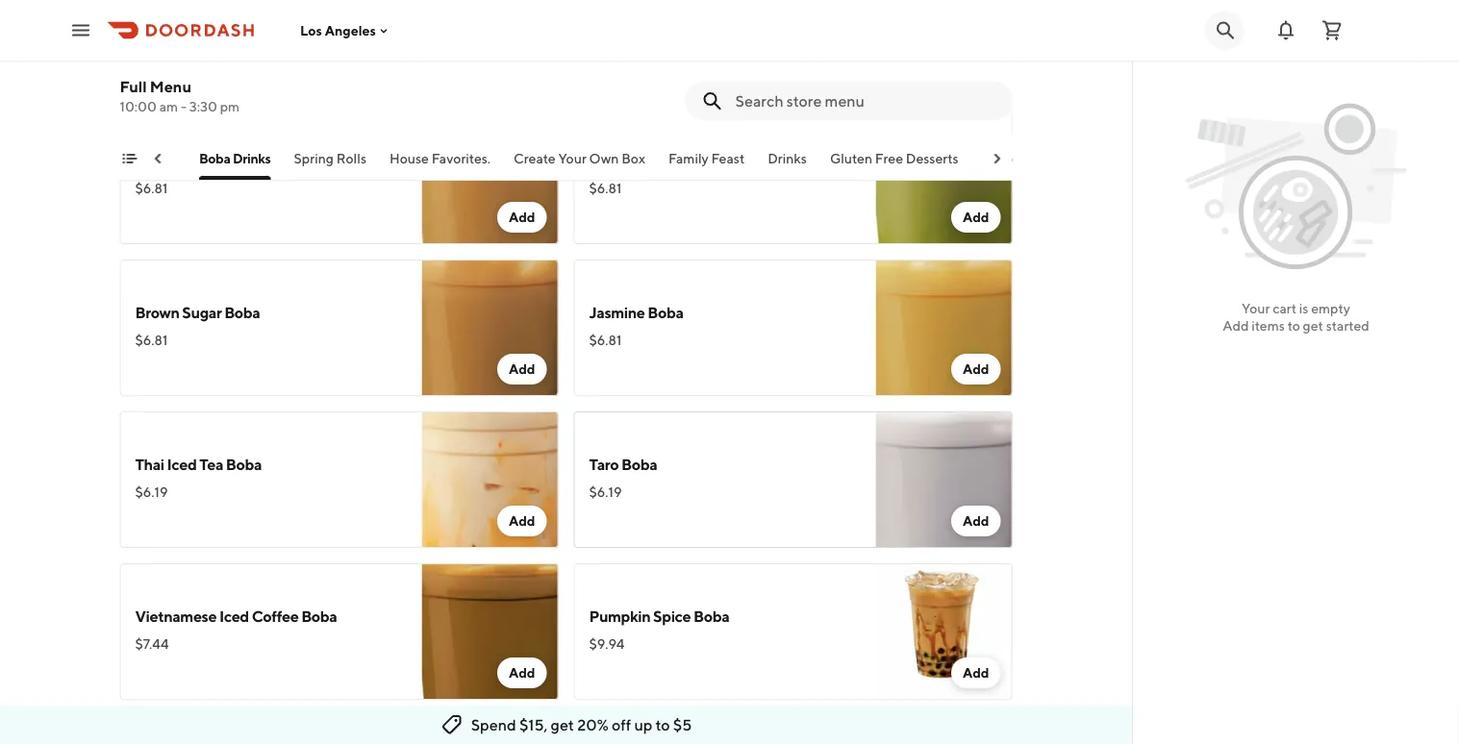 Task type: locate. For each thing, give the bounding box(es) containing it.
0 horizontal spatial get
[[551, 716, 574, 734]]

matcha boba image
[[876, 108, 1012, 244]]

0 vertical spatial iced
[[167, 455, 197, 474]]

add
[[509, 209, 535, 225], [963, 209, 989, 225], [1223, 318, 1249, 334], [509, 361, 535, 377], [963, 361, 989, 377], [509, 513, 535, 529], [963, 513, 989, 529], [509, 665, 535, 681], [963, 665, 989, 681]]

$6.81 for jasmine
[[589, 332, 622, 348]]

1 horizontal spatial to
[[1288, 318, 1300, 334]]

0 items, open order cart image
[[1321, 19, 1344, 42]]

boba drinks boba drinks
[[120, 46, 233, 90]]

$15,
[[519, 716, 548, 734]]

1 $6.19 from the left
[[135, 484, 168, 500]]

boba drinks
[[199, 151, 271, 166]]

1 vertical spatial to
[[656, 716, 670, 734]]

drinks right feast
[[768, 151, 807, 166]]

$6.19 down taro
[[589, 484, 622, 500]]

is
[[1299, 301, 1308, 316]]

0 vertical spatial your
[[558, 151, 587, 166]]

matcha boba
[[589, 151, 679, 170]]

get inside "your cart is empty add items to get started"
[[1303, 318, 1323, 334]]

chai boba
[[135, 151, 205, 170]]

$6.81 down jasmine
[[589, 332, 622, 348]]

for
[[1028, 151, 1045, 166]]

$6.81 down "chai"
[[135, 180, 168, 196]]

house
[[390, 151, 429, 166]]

3:30
[[189, 99, 217, 114]]

to down cart
[[1288, 318, 1300, 334]]

off
[[612, 716, 631, 734]]

20%
[[577, 716, 609, 734]]

$6.19 for thai
[[135, 484, 168, 500]]

0 horizontal spatial $6.19
[[135, 484, 168, 500]]

up
[[634, 716, 652, 734]]

0 horizontal spatial to
[[656, 716, 670, 734]]

taro
[[589, 455, 619, 474]]

add button for thai iced tea boba
[[497, 506, 547, 537]]

$6.81 for brown
[[135, 332, 168, 348]]

boba
[[120, 46, 169, 71], [120, 75, 152, 90], [199, 151, 230, 166], [169, 151, 205, 170], [643, 151, 679, 170], [224, 303, 260, 322], [648, 303, 683, 322], [226, 455, 262, 474], [621, 455, 657, 474], [301, 607, 337, 626], [693, 607, 729, 626]]

thai
[[135, 455, 164, 474]]

0 vertical spatial get
[[1303, 318, 1323, 334]]

favorites.
[[432, 151, 491, 166]]

gluten free desserts
[[830, 151, 959, 166]]

iced for thai
[[167, 455, 197, 474]]

family feast
[[668, 151, 745, 166]]

spring
[[294, 151, 334, 166]]

add button
[[497, 202, 547, 233], [951, 202, 1001, 233], [497, 354, 547, 385], [951, 354, 1001, 385], [497, 506, 547, 537], [951, 506, 1001, 537], [497, 658, 547, 689], [951, 658, 1001, 689]]

empty
[[1311, 301, 1350, 316]]

$7.44
[[135, 636, 169, 652]]

show menu categories image
[[122, 151, 137, 166]]

1 vertical spatial iced
[[219, 607, 249, 626]]

to for up
[[656, 716, 670, 734]]

add for pumpkin spice boba
[[963, 665, 989, 681]]

get
[[1303, 318, 1323, 334], [551, 716, 574, 734]]

pumpkin spice boba
[[589, 607, 729, 626]]

to inside "your cart is empty add items to get started"
[[1288, 318, 1300, 334]]

0 vertical spatial to
[[1288, 318, 1300, 334]]

1 vertical spatial get
[[551, 716, 574, 734]]

brown sugar boba image
[[422, 260, 558, 396]]

0 horizontal spatial iced
[[167, 455, 197, 474]]

los angeles button
[[300, 22, 391, 38]]

popular items
[[91, 151, 176, 166]]

$6.19
[[135, 484, 168, 500], [589, 484, 622, 500]]

2 $6.19 from the left
[[589, 484, 622, 500]]

items
[[1252, 318, 1285, 334]]

vietnamese iced coffee boba image
[[422, 564, 558, 700]]

get down is
[[1303, 318, 1323, 334]]

$6.19 down thai
[[135, 484, 168, 500]]

brown sugar boba
[[135, 303, 260, 322]]

full menu 10:00 am - 3:30 pm
[[120, 77, 240, 114]]

iced left coffee
[[219, 607, 249, 626]]

free
[[875, 151, 903, 166]]

your left own
[[558, 151, 587, 166]]

get right "$15,"
[[551, 716, 574, 734]]

drinks down pm
[[233, 151, 271, 166]]

1 vertical spatial your
[[1242, 301, 1270, 316]]

jasmine
[[589, 303, 645, 322]]

notification bell image
[[1274, 19, 1297, 42]]

$6.81 down the matcha
[[589, 180, 622, 196]]

spring rolls
[[294, 151, 366, 166]]

your
[[558, 151, 587, 166], [1242, 301, 1270, 316]]

jasmine boba image
[[876, 260, 1012, 396]]

1 horizontal spatial your
[[1242, 301, 1270, 316]]

your up items
[[1242, 301, 1270, 316]]

to
[[1288, 318, 1300, 334], [656, 716, 670, 734]]

to right 'up'
[[656, 716, 670, 734]]

Item Search search field
[[735, 90, 997, 112]]

1 horizontal spatial iced
[[219, 607, 249, 626]]

$6.81 down brown
[[135, 332, 168, 348]]

1 horizontal spatial get
[[1303, 318, 1323, 334]]

iced left tea at the left bottom
[[167, 455, 197, 474]]

drinks
[[173, 46, 233, 71], [155, 75, 194, 90], [233, 151, 271, 166], [768, 151, 807, 166]]

matcha
[[589, 151, 641, 170]]

started
[[1326, 318, 1369, 334]]

add button for pumpkin spice boba
[[951, 658, 1001, 689]]

1 horizontal spatial $6.19
[[589, 484, 622, 500]]

$6.81
[[135, 180, 168, 196], [589, 180, 622, 196], [135, 332, 168, 348], [589, 332, 622, 348]]

create your own box
[[514, 151, 645, 166]]

jasmine boba
[[589, 303, 683, 322]]

0 horizontal spatial your
[[558, 151, 587, 166]]

iced
[[167, 455, 197, 474], [219, 607, 249, 626]]

cart
[[1273, 301, 1297, 316]]



Task type: vqa. For each thing, say whether or not it's contained in the screenshot.
FRIENDS
no



Task type: describe. For each thing, give the bounding box(es) containing it.
sauces
[[982, 151, 1025, 166]]

your
[[1047, 151, 1075, 166]]

gluten
[[830, 151, 872, 166]]

items
[[142, 151, 176, 166]]

drinks up menu
[[173, 46, 233, 71]]

10:00
[[120, 99, 157, 114]]

popular
[[91, 151, 139, 166]]

spring rolls button
[[294, 149, 366, 180]]

spend $15, get 20% off up to $5
[[471, 716, 692, 734]]

desserts
[[906, 151, 959, 166]]

$6.19 for taro
[[589, 484, 622, 500]]

add button for taro boba
[[951, 506, 1001, 537]]

-
[[181, 99, 187, 114]]

vietnamese iced coffee boba
[[135, 607, 337, 626]]

sauces for your home button
[[982, 149, 1115, 180]]

taro boba image
[[876, 412, 1012, 548]]

pm
[[220, 99, 240, 114]]

drinks button
[[768, 149, 807, 180]]

add for taro boba
[[963, 513, 989, 529]]

iced for vietnamese
[[219, 607, 249, 626]]

house favorites.
[[390, 151, 491, 166]]

chai
[[135, 151, 167, 170]]

vietnamese
[[135, 607, 216, 626]]

gluten free desserts button
[[830, 149, 959, 180]]

add button for jasmine boba
[[951, 354, 1001, 385]]

popular items button
[[91, 149, 176, 180]]

tea
[[199, 455, 223, 474]]

add inside "your cart is empty add items to get started"
[[1223, 318, 1249, 334]]

own
[[589, 151, 619, 166]]

add for thai iced tea boba
[[509, 513, 535, 529]]

your cart is empty add items to get started
[[1223, 301, 1369, 334]]

spice
[[653, 607, 691, 626]]

your inside create your own box button
[[558, 151, 587, 166]]

coffee
[[252, 607, 298, 626]]

rolls
[[336, 151, 366, 166]]

add button for vietnamese iced coffee boba
[[497, 658, 547, 689]]

family feast button
[[668, 149, 745, 180]]

create
[[514, 151, 556, 166]]

scroll menu navigation right image
[[989, 151, 1005, 166]]

create your own box button
[[514, 149, 645, 180]]

thai iced tea boba image
[[422, 412, 558, 548]]

home
[[1077, 151, 1115, 166]]

full
[[120, 77, 147, 96]]

open menu image
[[69, 19, 92, 42]]

los angeles
[[300, 22, 376, 38]]

taro boba
[[589, 455, 657, 474]]

los
[[300, 22, 322, 38]]

add for jasmine boba
[[963, 361, 989, 377]]

box
[[622, 151, 645, 166]]

am
[[159, 99, 178, 114]]

drinks up 'am'
[[155, 75, 194, 90]]

$9.94
[[589, 636, 625, 652]]

$6.81 for matcha
[[589, 180, 622, 196]]

feast
[[711, 151, 745, 166]]

$6.81 for chai
[[135, 180, 168, 196]]

angeles
[[325, 22, 376, 38]]

sauces for your home
[[982, 151, 1115, 166]]

add for brown sugar boba
[[509, 361, 535, 377]]

brown
[[135, 303, 179, 322]]

chai boba image
[[422, 108, 558, 244]]

spend
[[471, 716, 516, 734]]

house favorites. button
[[390, 149, 491, 180]]

$5
[[673, 716, 692, 734]]

thai iced tea boba
[[135, 455, 262, 474]]

menu
[[150, 77, 191, 96]]

add button for brown sugar boba
[[497, 354, 547, 385]]

to for items
[[1288, 318, 1300, 334]]

pumpkin spice boba image
[[876, 564, 1012, 700]]

your inside "your cart is empty add items to get started"
[[1242, 301, 1270, 316]]

scroll menu navigation left image
[[151, 151, 166, 166]]

sugar
[[182, 303, 222, 322]]

pumpkin
[[589, 607, 650, 626]]

family
[[668, 151, 709, 166]]

add for vietnamese iced coffee boba
[[509, 665, 535, 681]]



